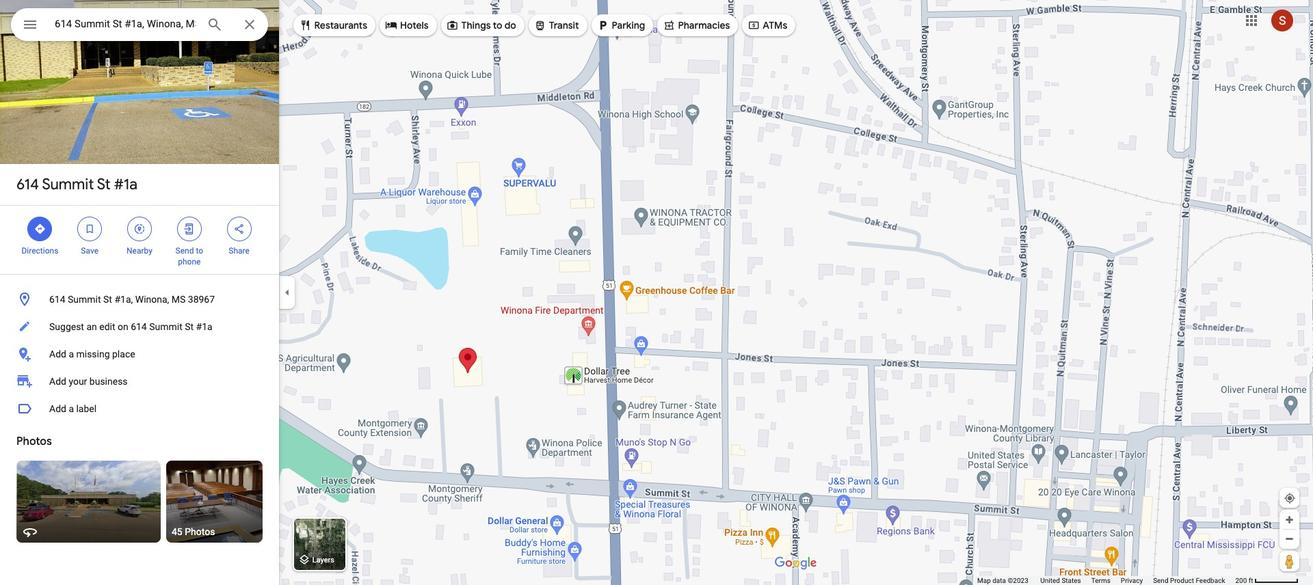 Task type: vqa. For each thing, say whether or not it's contained in the screenshot.


Task type: describe. For each thing, give the bounding box(es) containing it.
terms button
[[1092, 577, 1111, 586]]


[[84, 222, 96, 237]]

show your location image
[[1284, 493, 1297, 505]]

summit inside button
[[149, 322, 183, 333]]

actions for 614 summit st #1a region
[[0, 206, 279, 274]]

ft
[[1249, 578, 1254, 585]]

google account: sheryl atherton  
(sheryl.atherton@adept.ai) image
[[1272, 9, 1294, 31]]

st for #1a
[[97, 175, 111, 194]]

save
[[81, 246, 99, 256]]

45 photos
[[172, 527, 215, 538]]

a for missing
[[69, 349, 74, 360]]

add a label button
[[0, 395, 279, 423]]


[[534, 18, 546, 33]]

pharmacies
[[678, 19, 730, 31]]


[[233, 222, 245, 237]]

show street view coverage image
[[1280, 552, 1300, 572]]

none field inside 614 summit st #1a, winona, ms 38967 field
[[55, 16, 196, 32]]

614 inside button
[[131, 322, 147, 333]]


[[446, 18, 459, 33]]

terms
[[1092, 578, 1111, 585]]

data
[[993, 578, 1007, 585]]

restaurants
[[314, 19, 367, 31]]

united states button
[[1041, 577, 1082, 586]]

feedback
[[1196, 578, 1226, 585]]

map data ©2023
[[978, 578, 1031, 585]]


[[22, 15, 38, 34]]

states
[[1062, 578, 1082, 585]]

footer inside google maps element
[[978, 577, 1236, 586]]


[[183, 222, 196, 237]]

 parking
[[597, 18, 645, 33]]

614 summit st #1a main content
[[0, 0, 279, 586]]

an
[[86, 322, 97, 333]]

add for add your business
[[49, 376, 66, 387]]

200 ft
[[1236, 578, 1254, 585]]

your
[[69, 376, 87, 387]]

product
[[1171, 578, 1195, 585]]

suggest an edit on 614 summit st #1a
[[49, 322, 213, 333]]

hotels
[[400, 19, 428, 31]]

614 for 614 summit st #1a, winona, ms 38967
[[49, 294, 65, 305]]

nearby
[[127, 246, 153, 256]]

 hotels
[[385, 18, 428, 33]]

 button
[[11, 8, 49, 44]]

send product feedback
[[1154, 578, 1226, 585]]

place
[[112, 349, 135, 360]]

0 vertical spatial photos
[[16, 435, 52, 449]]

add for add a label
[[49, 404, 66, 415]]

200 ft button
[[1236, 578, 1299, 585]]

suggest
[[49, 322, 84, 333]]

do
[[504, 19, 516, 31]]

614 Summit St #1a, Winona, MS 38967 field
[[11, 8, 268, 41]]

send to phone
[[176, 246, 203, 267]]

business
[[90, 376, 128, 387]]


[[385, 18, 397, 33]]


[[597, 18, 609, 33]]

label
[[76, 404, 97, 415]]

send for send product feedback
[[1154, 578, 1169, 585]]

collapse side panel image
[[280, 285, 295, 300]]

614 for 614 summit st #1a
[[16, 175, 39, 194]]

directions
[[22, 246, 58, 256]]

614 summit st #1a, winona, ms 38967 button
[[0, 286, 279, 313]]

to inside 'send to phone'
[[196, 246, 203, 256]]

0 horizontal spatial #1a
[[114, 175, 137, 194]]

parking
[[612, 19, 645, 31]]

summit for #1a
[[42, 175, 94, 194]]



Task type: locate. For each thing, give the bounding box(es) containing it.
st inside "button"
[[103, 294, 112, 305]]

2 a from the top
[[69, 404, 74, 415]]

send left "product" on the bottom of page
[[1154, 578, 1169, 585]]

things
[[461, 19, 491, 31]]

to inside  things to do
[[493, 19, 502, 31]]

2 horizontal spatial 614
[[131, 322, 147, 333]]

0 vertical spatial #1a
[[114, 175, 137, 194]]

map
[[978, 578, 991, 585]]

send inside 'send to phone'
[[176, 246, 194, 256]]

send up phone
[[176, 246, 194, 256]]

None field
[[55, 16, 196, 32]]

layers
[[313, 557, 335, 565]]

 pharmacies
[[663, 18, 730, 33]]

1 vertical spatial photos
[[185, 527, 215, 538]]

add a label
[[49, 404, 97, 415]]

edit
[[99, 322, 115, 333]]

atms
[[763, 19, 787, 31]]

1 vertical spatial #1a
[[196, 322, 213, 333]]

zoom in image
[[1285, 515, 1295, 526]]

transit
[[549, 19, 579, 31]]

2 vertical spatial st
[[185, 322, 194, 333]]

0 vertical spatial st
[[97, 175, 111, 194]]

614 up 
[[16, 175, 39, 194]]

0 vertical spatial a
[[69, 349, 74, 360]]

614 inside "button"
[[49, 294, 65, 305]]

614 summit st #1a, winona, ms 38967
[[49, 294, 215, 305]]

#1a up 
[[114, 175, 137, 194]]

0 horizontal spatial photos
[[16, 435, 52, 449]]

add inside "add your business" link
[[49, 376, 66, 387]]

phone
[[178, 257, 201, 267]]


[[299, 18, 311, 33]]

united states
[[1041, 578, 1082, 585]]

add a missing place button
[[0, 341, 279, 368]]

suggest an edit on 614 summit st #1a button
[[0, 313, 279, 341]]

#1a
[[114, 175, 137, 194], [196, 322, 213, 333]]

add down suggest
[[49, 349, 66, 360]]

united
[[1041, 578, 1061, 585]]

0 vertical spatial summit
[[42, 175, 94, 194]]

a left missing
[[69, 349, 74, 360]]

 transit
[[534, 18, 579, 33]]

privacy
[[1121, 578, 1143, 585]]

share
[[229, 246, 250, 256]]

on
[[118, 322, 128, 333]]

 search field
[[11, 8, 268, 44]]

photos inside button
[[185, 527, 215, 538]]

footer containing map data ©2023
[[978, 577, 1236, 586]]

add
[[49, 349, 66, 360], [49, 376, 66, 387], [49, 404, 66, 415]]

st left the #1a,
[[103, 294, 112, 305]]

0 horizontal spatial to
[[196, 246, 203, 256]]

2 add from the top
[[49, 376, 66, 387]]

add inside add a missing place button
[[49, 349, 66, 360]]

photos down add a label
[[16, 435, 52, 449]]

google maps element
[[0, 0, 1314, 586]]

st for #1a,
[[103, 294, 112, 305]]

send product feedback button
[[1154, 577, 1226, 586]]

photos right 45
[[185, 527, 215, 538]]

614 up suggest
[[49, 294, 65, 305]]

1 vertical spatial a
[[69, 404, 74, 415]]

0 horizontal spatial 614
[[16, 175, 39, 194]]

0 vertical spatial 614
[[16, 175, 39, 194]]

send for send to phone
[[176, 246, 194, 256]]


[[133, 222, 146, 237]]

summit
[[42, 175, 94, 194], [68, 294, 101, 305], [149, 322, 183, 333]]

1 horizontal spatial send
[[1154, 578, 1169, 585]]

add your business
[[49, 376, 128, 387]]

2 vertical spatial add
[[49, 404, 66, 415]]

614
[[16, 175, 39, 194], [49, 294, 65, 305], [131, 322, 147, 333]]

send
[[176, 246, 194, 256], [1154, 578, 1169, 585]]

1 horizontal spatial #1a
[[196, 322, 213, 333]]

1 vertical spatial add
[[49, 376, 66, 387]]

st up actions for 614 summit st #1a region
[[97, 175, 111, 194]]

 atms
[[748, 18, 787, 33]]

st inside button
[[185, 322, 194, 333]]

200
[[1236, 578, 1248, 585]]

ms
[[172, 294, 186, 305]]

 things to do
[[446, 18, 516, 33]]


[[748, 18, 760, 33]]

missing
[[76, 349, 110, 360]]

1 horizontal spatial photos
[[185, 527, 215, 538]]

summit inside "button"
[[68, 294, 101, 305]]

0 vertical spatial send
[[176, 246, 194, 256]]

1 vertical spatial 614
[[49, 294, 65, 305]]

0 vertical spatial add
[[49, 349, 66, 360]]

to up phone
[[196, 246, 203, 256]]

3 add from the top
[[49, 404, 66, 415]]

a left the label
[[69, 404, 74, 415]]

a inside button
[[69, 404, 74, 415]]

1 horizontal spatial 614
[[49, 294, 65, 305]]

privacy button
[[1121, 577, 1143, 586]]

1 horizontal spatial to
[[493, 19, 502, 31]]

2 vertical spatial summit
[[149, 322, 183, 333]]

add left the label
[[49, 404, 66, 415]]

45 photos button
[[166, 461, 263, 543]]

1 add from the top
[[49, 349, 66, 360]]

45
[[172, 527, 183, 538]]

add inside add a label button
[[49, 404, 66, 415]]

1 vertical spatial send
[[1154, 578, 1169, 585]]

1 a from the top
[[69, 349, 74, 360]]

0 horizontal spatial send
[[176, 246, 194, 256]]

add left the "your"
[[49, 376, 66, 387]]


[[663, 18, 675, 33]]

summit up 
[[42, 175, 94, 194]]

#1a down 38967
[[196, 322, 213, 333]]

1 vertical spatial summit
[[68, 294, 101, 305]]

footer
[[978, 577, 1236, 586]]

st
[[97, 175, 111, 194], [103, 294, 112, 305], [185, 322, 194, 333]]

614 summit st #1a
[[16, 175, 137, 194]]

#1a,
[[115, 294, 133, 305]]

1 vertical spatial st
[[103, 294, 112, 305]]

2 vertical spatial 614
[[131, 322, 147, 333]]

 restaurants
[[299, 18, 367, 33]]

add your business link
[[0, 368, 279, 395]]

winona,
[[135, 294, 169, 305]]

a for label
[[69, 404, 74, 415]]

send inside button
[[1154, 578, 1169, 585]]

614 right on
[[131, 322, 147, 333]]

zoom out image
[[1285, 534, 1295, 545]]

to
[[493, 19, 502, 31], [196, 246, 203, 256]]

0 vertical spatial to
[[493, 19, 502, 31]]

add for add a missing place
[[49, 349, 66, 360]]

to left do
[[493, 19, 502, 31]]

st down ms
[[185, 322, 194, 333]]

photos
[[16, 435, 52, 449], [185, 527, 215, 538]]

1 vertical spatial to
[[196, 246, 203, 256]]

a
[[69, 349, 74, 360], [69, 404, 74, 415]]

#1a inside button
[[196, 322, 213, 333]]

summit down ms
[[149, 322, 183, 333]]

summit for #1a,
[[68, 294, 101, 305]]

summit up the an on the bottom left
[[68, 294, 101, 305]]


[[34, 222, 46, 237]]

38967
[[188, 294, 215, 305]]

©2023
[[1008, 578, 1029, 585]]

add a missing place
[[49, 349, 135, 360]]

a inside button
[[69, 349, 74, 360]]



